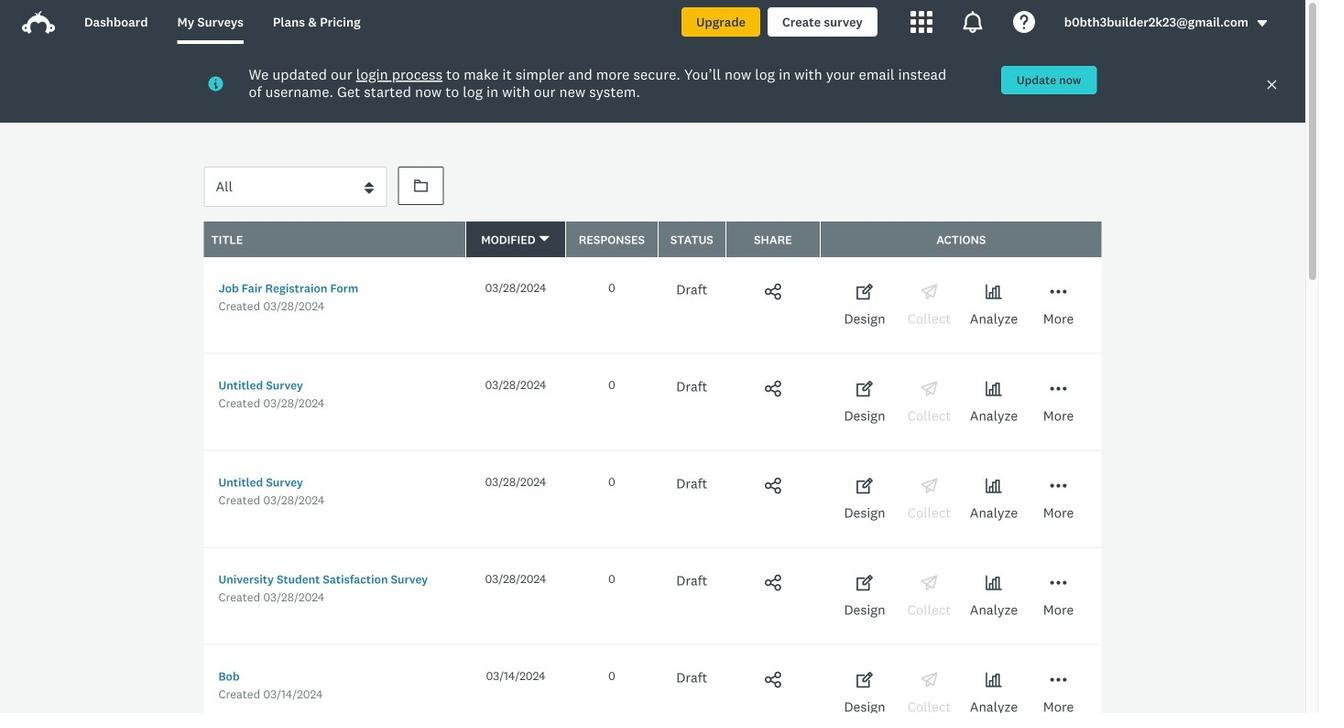 Task type: vqa. For each thing, say whether or not it's contained in the screenshot.
DocumentClone image
no



Task type: locate. For each thing, give the bounding box(es) containing it.
help icon image
[[1013, 11, 1035, 33]]

1 horizontal spatial products icon image
[[962, 11, 984, 33]]

0 horizontal spatial products icon image
[[911, 11, 933, 33]]

surveymonkey logo image
[[22, 11, 55, 34]]

products icon image
[[911, 11, 933, 33], [962, 11, 984, 33]]

dropdown arrow image
[[1256, 17, 1269, 30]]



Task type: describe. For each thing, give the bounding box(es) containing it.
1 products icon image from the left
[[911, 11, 933, 33]]

2 products icon image from the left
[[962, 11, 984, 33]]

x image
[[1267, 79, 1278, 91]]



